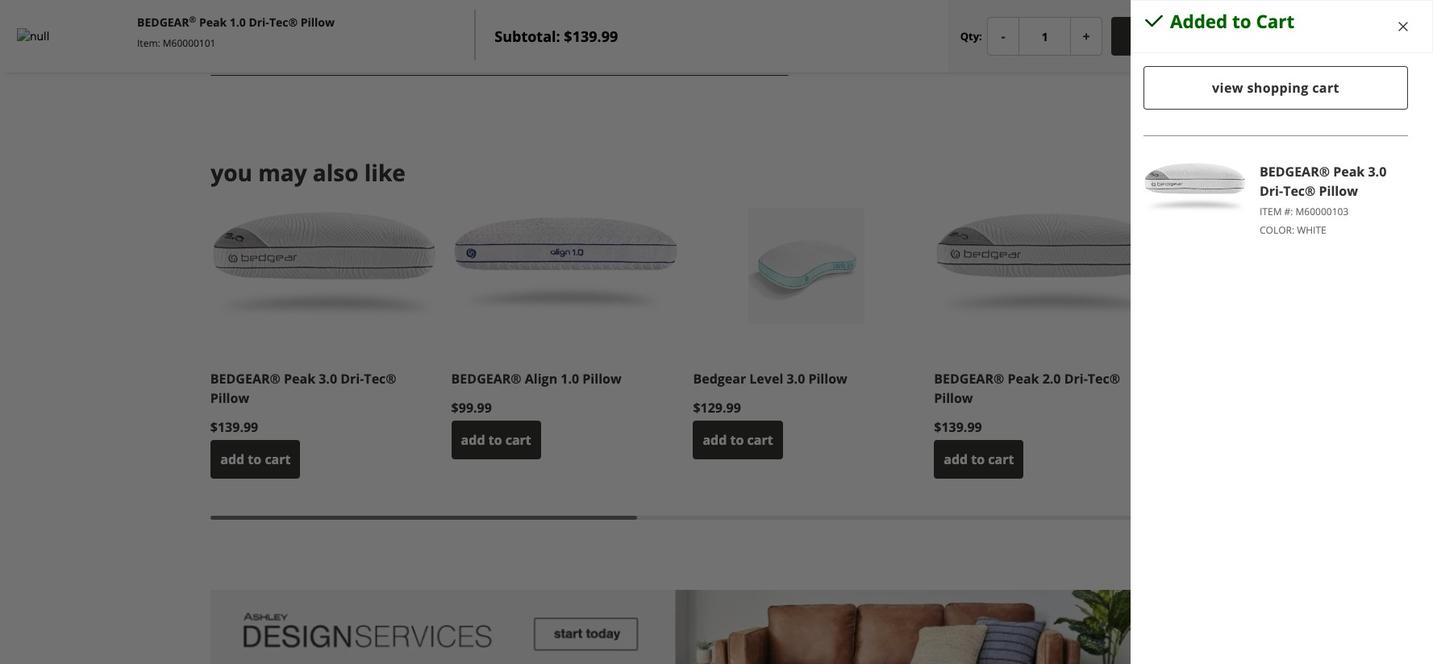 Task type: describe. For each thing, give the bounding box(es) containing it.
bedgear®
[[1260, 163, 1330, 181]]

bedgear ® peak 1.0 dri-tec® pillow item: m60000101
[[137, 14, 335, 50]]

peak inside bedgear ® peak 1.0 dri-tec® pillow item: m60000101
[[199, 15, 227, 30]]

subtotal:
[[495, 27, 560, 46]]

to for add
[[1235, 27, 1249, 45]]

bedgear® peak 3.0 dri-tec® pillow item #: m60000103 color : white
[[1260, 163, 1387, 237]]

pillow inside bedgear® peak 3.0 dri-tec® pillow item #: m60000103 color : white
[[1319, 182, 1358, 200]]

peak inside bedgear® peak 3.0 dri-tec® pillow item #: m60000103 color : white
[[1333, 163, 1365, 181]]

may
[[258, 157, 307, 188]]

qty:
[[960, 29, 982, 43]]

view shopping cart link
[[1144, 66, 1408, 110]]

®
[[189, 14, 196, 25]]

item
[[1260, 205, 1282, 219]]

item:
[[137, 36, 160, 50]]

like
[[364, 157, 406, 188]]

cart
[[1256, 9, 1295, 34]]

$139.99
[[564, 27, 618, 46]]

added to cart
[[1170, 9, 1295, 34]]

dri- inside bedgear® peak 3.0 dri-tec® pillow item #: m60000103 color : white
[[1260, 182, 1283, 200]]

tec® inside bedgear® peak 3.0 dri-tec® pillow item #: m60000103 color : white
[[1283, 182, 1316, 200]]

shopping
[[1247, 79, 1309, 97]]



Task type: vqa. For each thing, say whether or not it's contained in the screenshot.
Decor link
no



Task type: locate. For each thing, give the bounding box(es) containing it.
to for added
[[1233, 9, 1252, 34]]

add to cart
[[1207, 27, 1278, 45]]

tec® right 1.0 on the top left of the page
[[269, 15, 298, 30]]

added
[[1170, 9, 1228, 34]]

add
[[1207, 27, 1232, 45]]

pillow up m60000103
[[1319, 182, 1358, 200]]

pillow right 1.0 on the top left of the page
[[301, 15, 335, 30]]

1 horizontal spatial dri-
[[1260, 182, 1283, 200]]

0 horizontal spatial pillow
[[301, 15, 335, 30]]

view
[[1212, 79, 1244, 97]]

m60000101
[[163, 36, 216, 50]]

None button
[[987, 17, 1020, 56], [1070, 17, 1103, 56], [987, 17, 1020, 56], [1070, 17, 1103, 56]]

m60000103
[[1296, 205, 1349, 219]]

0 horizontal spatial tec®
[[269, 15, 298, 30]]

peak left 3.0 on the right of the page
[[1333, 163, 1365, 181]]

tec®
[[269, 15, 298, 30], [1283, 182, 1316, 200]]

0 vertical spatial pillow
[[301, 15, 335, 30]]

also
[[313, 157, 359, 188]]

1 vertical spatial dri-
[[1260, 182, 1283, 200]]

dri- inside bedgear ® peak 1.0 dri-tec® pillow item: m60000101
[[249, 15, 269, 30]]

cart for add to cart
[[1252, 27, 1278, 45]]

next slide image
[[1197, 164, 1210, 184]]

0 horizontal spatial dri-
[[249, 15, 269, 30]]

1 vertical spatial tec®
[[1283, 182, 1316, 200]]

peak
[[199, 15, 227, 30], [1333, 163, 1365, 181]]

you may also like
[[211, 157, 406, 188]]

bedgear
[[137, 15, 189, 30]]

1 horizontal spatial cart
[[1313, 79, 1340, 97]]

#:
[[1285, 205, 1293, 219]]

dri-
[[249, 15, 269, 30], [1260, 182, 1283, 200]]

0 vertical spatial peak
[[199, 15, 227, 30]]

white
[[1297, 223, 1327, 237]]

to inside "button"
[[1235, 27, 1249, 45]]

subtotal: $139.99
[[495, 27, 618, 46]]

cart right add
[[1252, 27, 1278, 45]]

0 vertical spatial tec®
[[269, 15, 298, 30]]

to
[[1233, 9, 1252, 34], [1235, 27, 1249, 45]]

1.0
[[230, 15, 246, 30]]

3.0
[[1368, 163, 1387, 181]]

None text field
[[1019, 17, 1071, 56]]

add to cart button
[[1112, 17, 1374, 56]]

1 horizontal spatial peak
[[1333, 163, 1365, 181]]

1 horizontal spatial tec®
[[1283, 182, 1316, 200]]

peak right ®
[[199, 15, 227, 30]]

bedgear peak 3.0 dri-tec pillow, image
[[1144, 162, 1247, 213]]

tec® down bedgear®
[[1283, 182, 1316, 200]]

color
[[1260, 223, 1292, 237]]

dri- up item
[[1260, 182, 1283, 200]]

dri- right 1.0 on the top left of the page
[[249, 15, 269, 30]]

previous slide image
[[1145, 164, 1158, 184]]

0 vertical spatial dri-
[[249, 15, 269, 30]]

cart inside "button"
[[1252, 27, 1278, 45]]

cart
[[1252, 27, 1278, 45], [1313, 79, 1340, 97]]

pillow
[[301, 15, 335, 30], [1319, 182, 1358, 200]]

cart right "shopping"
[[1313, 79, 1340, 97]]

0 horizontal spatial peak
[[199, 15, 227, 30]]

you
[[211, 157, 252, 188]]

view shopping cart
[[1212, 79, 1340, 97]]

0 vertical spatial cart
[[1252, 27, 1278, 45]]

1 vertical spatial peak
[[1333, 163, 1365, 181]]

0 horizontal spatial cart
[[1252, 27, 1278, 45]]

1 horizontal spatial pillow
[[1319, 182, 1358, 200]]

:
[[1292, 223, 1295, 237]]

tec® inside bedgear ® peak 1.0 dri-tec® pillow item: m60000101
[[269, 15, 298, 30]]

1 vertical spatial cart
[[1313, 79, 1340, 97]]

pillow inside bedgear ® peak 1.0 dri-tec® pillow item: m60000101
[[301, 15, 335, 30]]

1 vertical spatial pillow
[[1319, 182, 1358, 200]]

cart for view shopping cart
[[1313, 79, 1340, 97]]



